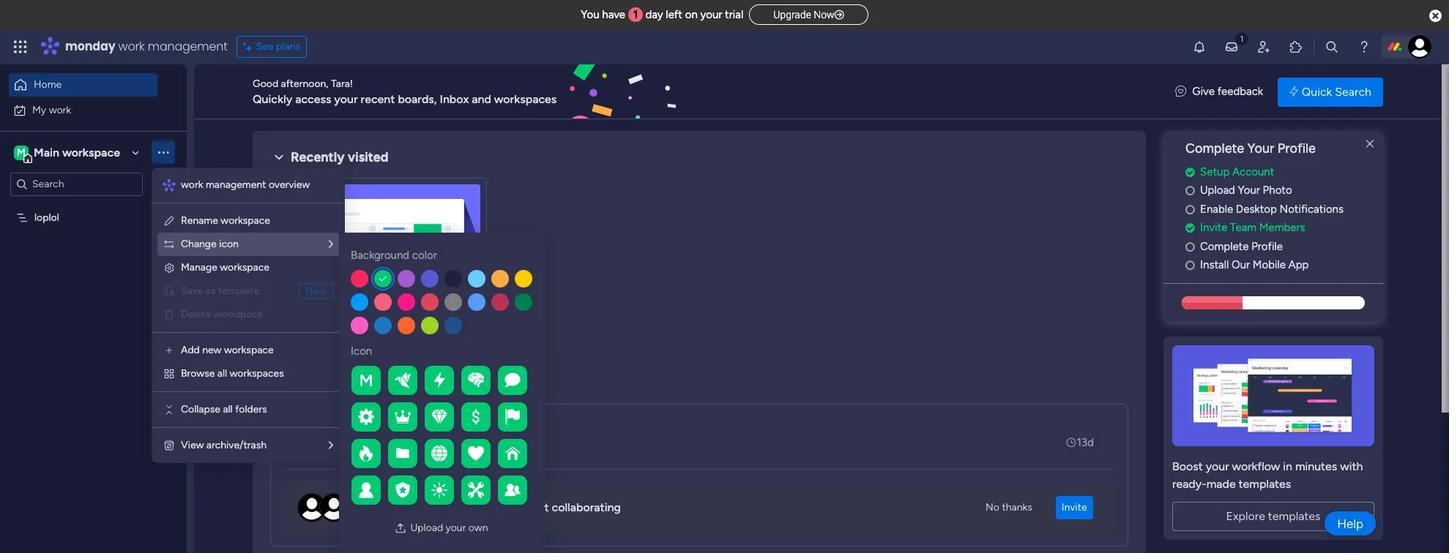Task type: vqa. For each thing, say whether or not it's contained in the screenshot.
Notes
no



Task type: locate. For each thing, give the bounding box(es) containing it.
upload for upload your own
[[410, 522, 443, 535]]

install our mobile app
[[1201, 259, 1309, 272]]

upload your photo
[[1201, 184, 1293, 197]]

your down tara!
[[334, 92, 358, 106]]

1 vertical spatial management
[[206, 179, 266, 191]]

list arrow image
[[329, 240, 333, 250], [329, 441, 333, 451]]

rename workspace image
[[163, 215, 175, 227]]

1 vertical spatial loplol
[[310, 297, 339, 311]]

1
[[634, 8, 638, 21], [425, 380, 429, 393]]

help button
[[1325, 512, 1376, 536]]

invite for team
[[1201, 221, 1228, 235]]

1 vertical spatial your
[[1238, 184, 1260, 197]]

1 vertical spatial upload
[[410, 522, 443, 535]]

menu item containing save as template
[[163, 283, 333, 300]]

m left main workspace
[[17, 146, 26, 159]]

1 vertical spatial templates
[[1269, 510, 1321, 524]]

upload up enable
[[1201, 184, 1236, 197]]

list arrow image for view archive/trash
[[329, 441, 333, 451]]

2 check circle image from the top
[[1186, 223, 1195, 234]]

recent
[[361, 92, 395, 106]]

upload your own
[[410, 522, 488, 535]]

workspace down add to favorites "icon"
[[428, 322, 478, 334]]

2 circle o image from the top
[[1186, 204, 1195, 215]]

work right component "icon"
[[307, 322, 329, 334]]

1 horizontal spatial invite
[[1062, 502, 1087, 514]]

0 vertical spatial all
[[217, 368, 227, 380]]

complete your profile
[[1186, 141, 1316, 157]]

0 vertical spatial 1
[[634, 8, 638, 21]]

1 circle o image from the top
[[1186, 186, 1195, 197]]

afternoon,
[[281, 77, 328, 90]]

1 vertical spatial workspaces
[[230, 368, 284, 380]]

0 vertical spatial your
[[1248, 141, 1275, 157]]

rename workspace
[[181, 215, 270, 227]]

enable desktop notifications
[[1201, 203, 1344, 216]]

1 vertical spatial m
[[359, 371, 373, 391]]

explore templates button
[[1173, 502, 1375, 532]]

loplol inside list box
[[34, 211, 59, 224]]

1 check circle image from the top
[[1186, 167, 1195, 178]]

icon
[[219, 238, 239, 251]]

workspace inside menu item
[[213, 308, 263, 321]]

complete profile link
[[1186, 239, 1384, 255]]

all for collapse
[[223, 404, 233, 416]]

1 vertical spatial profile
[[1252, 240, 1283, 253]]

and left start
[[502, 501, 522, 515]]

workspace down template
[[213, 308, 263, 321]]

circle o image left install
[[1186, 260, 1195, 271]]

folders
[[235, 404, 267, 416]]

workspace selection element
[[14, 144, 122, 163]]

and right inbox on the top of the page
[[472, 92, 491, 106]]

workspace inside "element"
[[62, 145, 120, 159]]

invite down enable
[[1201, 221, 1228, 235]]

workspaces inside the good afternoon, tara! quickly access your recent boards, inbox and workspaces
[[494, 92, 557, 106]]

see plans button
[[236, 36, 307, 58]]

roy
[[343, 428, 362, 441]]

visited
[[348, 149, 389, 166]]

0 horizontal spatial main
[[34, 145, 59, 159]]

workspace options image
[[156, 145, 171, 160]]

templates right explore
[[1269, 510, 1321, 524]]

your up made
[[1206, 460, 1230, 474]]

invite right the thanks
[[1062, 502, 1087, 514]]

2 horizontal spatial invite
[[1201, 221, 1228, 235]]

your up upload your own "button"
[[413, 501, 437, 515]]

all down add new workspace
[[217, 368, 227, 380]]

your left own
[[446, 522, 466, 535]]

circle o image
[[1186, 186, 1195, 197], [1186, 204, 1195, 215], [1186, 242, 1195, 253], [1186, 260, 1195, 271]]

view archive/trash image
[[163, 440, 175, 452]]

your for boost your workflow in minutes with ready-made templates
[[1206, 460, 1230, 474]]

account
[[1233, 165, 1275, 179]]

invite up photo icon
[[381, 501, 410, 515]]

add to favorites image
[[459, 297, 473, 312]]

profile up setup account link
[[1278, 141, 1316, 157]]

circle o image left enable
[[1186, 204, 1195, 215]]

your inside upload your own "button"
[[446, 522, 466, 535]]

check circle image inside invite team members link
[[1186, 223, 1195, 234]]

your
[[701, 8, 722, 21], [334, 92, 358, 106], [1206, 460, 1230, 474], [413, 501, 437, 515], [446, 522, 466, 535]]

component image
[[289, 320, 302, 333]]

add new workspace
[[181, 344, 274, 357]]

all left folders
[[223, 404, 233, 416]]

circle o image inside install our mobile app link
[[1186, 260, 1195, 271]]

work up rename on the left
[[181, 179, 203, 191]]

1 vertical spatial and
[[502, 501, 522, 515]]

0 vertical spatial main
[[34, 145, 59, 159]]

work management overview
[[181, 179, 310, 191]]

templates image image
[[1177, 346, 1370, 447]]

workspace up "search in workspace" field
[[62, 145, 120, 159]]

menu item
[[163, 283, 333, 300]]

1 horizontal spatial upload
[[1201, 184, 1236, 197]]

1 horizontal spatial and
[[502, 501, 522, 515]]

loplol right public board image
[[310, 297, 339, 311]]

change icon image
[[163, 239, 175, 251]]

menu containing work management overview
[[152, 168, 345, 464]]

circle o image for install
[[1186, 260, 1195, 271]]

0 vertical spatial complete
[[1186, 141, 1245, 157]]

check circle image left setup
[[1186, 167, 1195, 178]]

select product image
[[13, 40, 28, 54]]

0 vertical spatial upload
[[1201, 184, 1236, 197]]

with
[[1341, 460, 1363, 474]]

loplol down "search in workspace" field
[[34, 211, 59, 224]]

1 vertical spatial complete
[[1201, 240, 1249, 253]]

enable desktop notifications link
[[1186, 201, 1384, 218]]

your for upload your own
[[446, 522, 466, 535]]

add new workspace image
[[163, 345, 175, 357]]

your up account in the top right of the page
[[1248, 141, 1275, 157]]

own
[[469, 522, 488, 535]]

day
[[646, 8, 663, 21]]

list arrow image left background
[[329, 240, 333, 250]]

upload inside "button"
[[410, 522, 443, 535]]

collapse all folders image
[[163, 404, 175, 416]]

0 vertical spatial management
[[148, 38, 228, 55]]

profile
[[1278, 141, 1316, 157], [1252, 240, 1283, 253]]

0 horizontal spatial upload
[[410, 522, 443, 535]]

workspaces up folders
[[230, 368, 284, 380]]

2 vertical spatial management
[[332, 322, 392, 334]]

invite
[[1201, 221, 1228, 235], [381, 501, 410, 515], [1062, 502, 1087, 514]]

help image
[[1357, 40, 1372, 54]]

check circle image
[[1186, 167, 1195, 178], [1186, 223, 1195, 234]]

upload for upload your photo
[[1201, 184, 1236, 197]]

2 list arrow image from the top
[[329, 441, 333, 451]]

change
[[181, 238, 217, 251]]

complete up setup
[[1186, 141, 1245, 157]]

management
[[148, 38, 228, 55], [206, 179, 266, 191], [332, 322, 392, 334]]

1 left day
[[634, 8, 638, 21]]

option
[[0, 204, 187, 207]]

circle o image left complete profile
[[1186, 242, 1195, 253]]

roy mann image
[[305, 428, 334, 458]]

check circle image left team
[[1186, 223, 1195, 234]]

workspace image
[[14, 145, 29, 161]]

1 vertical spatial all
[[223, 404, 233, 416]]

1 vertical spatial check circle image
[[1186, 223, 1195, 234]]

check circle image inside setup account link
[[1186, 167, 1195, 178]]

workspace up template
[[220, 261, 269, 274]]

change icon
[[181, 238, 239, 251]]

circle o image inside complete profile link
[[1186, 242, 1195, 253]]

and
[[472, 92, 491, 106], [502, 501, 522, 515]]

1 horizontal spatial workspaces
[[494, 92, 557, 106]]

workspaces right inbox on the top of the page
[[494, 92, 557, 106]]

profile inside complete profile link
[[1252, 240, 1283, 253]]

left
[[666, 8, 683, 21]]

tara schultz image
[[1409, 35, 1432, 59]]

templates
[[1239, 477, 1292, 491], [1269, 510, 1321, 524]]

1 image
[[1236, 30, 1249, 47]]

see plans
[[256, 40, 300, 53]]

monday
[[65, 38, 115, 55]]

main right >
[[404, 322, 426, 334]]

work right my
[[49, 104, 71, 116]]

13d
[[1077, 436, 1094, 450]]

0 horizontal spatial invite
[[381, 501, 410, 515]]

v2 user feedback image
[[1176, 84, 1187, 100]]

work
[[118, 38, 145, 55], [49, 104, 71, 116], [181, 179, 203, 191], [307, 322, 329, 334]]

your down account in the top right of the page
[[1238, 184, 1260, 197]]

mann
[[365, 428, 392, 441]]

management for work management overview
[[206, 179, 266, 191]]

install
[[1201, 259, 1229, 272]]

upload your photo link
[[1186, 183, 1384, 199]]

0 horizontal spatial m
[[17, 146, 26, 159]]

your inside boost your workflow in minutes with ready-made templates
[[1206, 460, 1230, 474]]

complete up install
[[1201, 240, 1249, 253]]

invite inside button
[[1062, 502, 1087, 514]]

search everything image
[[1325, 40, 1340, 54]]

complete profile
[[1201, 240, 1283, 253]]

list arrow image down 'update'
[[329, 441, 333, 451]]

0 vertical spatial workspaces
[[494, 92, 557, 106]]

invite your teammates and start collaborating
[[381, 501, 621, 515]]

menu
[[152, 168, 345, 464]]

apps image
[[1289, 40, 1304, 54]]

m down icon
[[359, 371, 373, 391]]

0 vertical spatial list arrow image
[[329, 240, 333, 250]]

our
[[1232, 259, 1250, 272]]

0 vertical spatial m
[[17, 146, 26, 159]]

update feed (inbox)
[[291, 379, 413, 395]]

circle o image left upload your photo on the right
[[1186, 186, 1195, 197]]

0 horizontal spatial loplol
[[34, 211, 59, 224]]

1 list arrow image from the top
[[329, 240, 333, 250]]

1 vertical spatial list arrow image
[[329, 441, 333, 451]]

0 vertical spatial templates
[[1239, 477, 1292, 491]]

profile up mobile
[[1252, 240, 1283, 253]]

main right the workspace icon
[[34, 145, 59, 159]]

3 circle o image from the top
[[1186, 242, 1195, 253]]

my
[[32, 104, 46, 116]]

templates down 'workflow'
[[1239, 477, 1292, 491]]

new
[[305, 285, 327, 297]]

thanks
[[1002, 502, 1033, 514]]

start
[[524, 501, 549, 515]]

upload right photo icon
[[410, 522, 443, 535]]

complete for complete profile
[[1201, 240, 1249, 253]]

circle o image inside upload your photo link
[[1186, 186, 1195, 197]]

service icon image
[[163, 286, 175, 297]]

0 vertical spatial check circle image
[[1186, 167, 1195, 178]]

0 vertical spatial and
[[472, 92, 491, 106]]

1 vertical spatial main
[[404, 322, 426, 334]]

no thanks button
[[980, 497, 1038, 520]]

invite team members
[[1201, 221, 1306, 235]]

setup account link
[[1186, 164, 1384, 180]]

1 right (inbox) on the left of page
[[425, 380, 429, 393]]

all for browse
[[217, 368, 227, 380]]

upload your own button
[[389, 517, 494, 541]]

4 circle o image from the top
[[1186, 260, 1195, 271]]

overview
[[269, 179, 310, 191]]

0 horizontal spatial 1
[[425, 380, 429, 393]]

recently
[[291, 149, 345, 166]]

circle o image inside the 'enable desktop notifications' link
[[1186, 204, 1195, 215]]

0 vertical spatial profile
[[1278, 141, 1316, 157]]

workspace up icon
[[221, 215, 270, 227]]

loplol
[[34, 211, 59, 224], [310, 297, 339, 311]]

complete for complete your profile
[[1186, 141, 1245, 157]]

workflow
[[1232, 460, 1281, 474]]

install our mobile app link
[[1186, 257, 1384, 274]]

management inside menu
[[206, 179, 266, 191]]

boost
[[1173, 460, 1203, 474]]

0 vertical spatial loplol
[[34, 211, 59, 224]]

0 horizontal spatial and
[[472, 92, 491, 106]]

upload
[[1201, 184, 1236, 197], [410, 522, 443, 535]]

view archive/trash
[[181, 439, 267, 452]]



Task type: describe. For each thing, give the bounding box(es) containing it.
main inside "workspace selection" "element"
[[34, 145, 59, 159]]

icon
[[351, 345, 372, 358]]

inbox image
[[1225, 40, 1239, 54]]

app
[[1289, 259, 1309, 272]]

trial
[[725, 8, 744, 21]]

in
[[1283, 460, 1293, 474]]

invite button
[[1056, 497, 1093, 520]]

mobile
[[1253, 259, 1286, 272]]

menu item inside menu
[[163, 283, 333, 300]]

good afternoon, tara! quickly access your recent boards, inbox and workspaces
[[253, 77, 557, 106]]

dapulse x slim image
[[1362, 136, 1379, 153]]

give
[[1193, 85, 1215, 98]]

my work
[[32, 104, 71, 116]]

1 horizontal spatial loplol
[[310, 297, 339, 311]]

circle o image for enable
[[1186, 204, 1195, 215]]

delete workspace image
[[163, 309, 175, 321]]

teammates
[[440, 501, 499, 515]]

monday work management
[[65, 38, 228, 55]]

your right on
[[701, 8, 722, 21]]

background color
[[351, 249, 437, 262]]

inbox
[[440, 92, 469, 106]]

search
[[1335, 85, 1372, 99]]

list arrow image for change icon
[[329, 240, 333, 250]]

setup
[[1201, 165, 1230, 179]]

circle o image for complete
[[1186, 242, 1195, 253]]

home
[[34, 78, 62, 91]]

workspace for delete workspace
[[213, 308, 263, 321]]

enable
[[1201, 203, 1234, 216]]

have
[[602, 8, 626, 21]]

1 vertical spatial 1
[[425, 380, 429, 393]]

you have 1 day left on your trial
[[581, 8, 744, 21]]

help
[[1338, 517, 1364, 531]]

team
[[1231, 221, 1257, 235]]

and inside the good afternoon, tara! quickly access your recent boards, inbox and workspaces
[[472, 92, 491, 106]]

browse
[[181, 368, 215, 380]]

1 horizontal spatial m
[[359, 371, 373, 391]]

1 horizontal spatial 1
[[634, 8, 638, 21]]

new
[[202, 344, 222, 357]]

dapulse rightstroke image
[[835, 10, 844, 21]]

no
[[986, 502, 1000, 514]]

photo icon image
[[395, 523, 407, 535]]

photo
[[1263, 184, 1293, 197]]

circle o image for upload
[[1186, 186, 1195, 197]]

quickly
[[253, 92, 292, 106]]

save
[[181, 285, 203, 297]]

Search in workspace field
[[31, 176, 122, 193]]

on
[[685, 8, 698, 21]]

workspace for rename workspace
[[221, 215, 270, 227]]

management for work management > main workspace
[[332, 322, 392, 334]]

recently visited
[[291, 149, 389, 166]]

check circle image for invite
[[1186, 223, 1195, 234]]

browse all workspaces image
[[163, 368, 175, 380]]

background
[[351, 249, 410, 262]]

home button
[[9, 73, 157, 97]]

my work button
[[9, 99, 157, 122]]

upgrade now link
[[749, 4, 868, 25]]

1 horizontal spatial main
[[404, 322, 426, 334]]

close update feed (inbox) image
[[270, 378, 288, 396]]

quick search
[[1302, 85, 1372, 99]]

notifications
[[1280, 203, 1344, 216]]

v2 bolt switch image
[[1290, 84, 1299, 100]]

delete
[[181, 308, 211, 321]]

desktop
[[1236, 203, 1277, 216]]

add
[[181, 344, 200, 357]]

dapulse close image
[[1430, 9, 1442, 23]]

workspace for main workspace
[[62, 145, 120, 159]]

templates inside boost your workflow in minutes with ready-made templates
[[1239, 477, 1292, 491]]

upgrade
[[774, 9, 811, 21]]

color
[[412, 249, 437, 262]]

collaborating
[[552, 501, 621, 515]]

manage workspace image
[[163, 262, 175, 274]]

your for upload
[[1238, 184, 1260, 197]]

your for invite your teammates and start collaborating
[[413, 501, 437, 515]]

collapse
[[181, 404, 220, 416]]

(inbox)
[[369, 379, 413, 395]]

work inside button
[[49, 104, 71, 116]]

manage workspace
[[181, 261, 269, 274]]

your for complete
[[1248, 141, 1275, 157]]

save as template
[[181, 285, 259, 297]]

check circle image for setup
[[1186, 167, 1195, 178]]

boost your workflow in minutes with ready-made templates
[[1173, 460, 1363, 491]]

close recently visited image
[[270, 149, 288, 166]]

templates inside explore templates button
[[1269, 510, 1321, 524]]

plans
[[276, 40, 300, 53]]

archive/trash
[[206, 439, 267, 452]]

give feedback
[[1193, 85, 1264, 98]]

upgrade now
[[774, 9, 835, 21]]

>
[[395, 322, 401, 334]]

you
[[581, 8, 600, 21]]

now
[[814, 9, 835, 21]]

update
[[291, 379, 335, 395]]

access
[[295, 92, 331, 106]]

feed
[[338, 379, 366, 395]]

loplol list box
[[0, 202, 187, 428]]

notifications image
[[1192, 40, 1207, 54]]

workspace up 'browse all workspaces'
[[224, 344, 274, 357]]

work right monday
[[118, 38, 145, 55]]

0 horizontal spatial workspaces
[[230, 368, 284, 380]]

rename
[[181, 215, 218, 227]]

view
[[181, 439, 204, 452]]

roy mann
[[343, 428, 392, 441]]

public board image
[[289, 297, 305, 313]]

workspace for manage workspace
[[220, 261, 269, 274]]

see
[[256, 40, 274, 53]]

members
[[1260, 221, 1306, 235]]

template
[[218, 285, 259, 297]]

your inside the good afternoon, tara! quickly access your recent boards, inbox and workspaces
[[334, 92, 358, 106]]

tara!
[[331, 77, 353, 90]]

quick
[[1302, 85, 1333, 99]]

work management > main workspace
[[307, 322, 478, 334]]

delete workspace menu item
[[157, 303, 339, 327]]

invite members image
[[1257, 40, 1272, 54]]

m inside the workspace icon
[[17, 146, 26, 159]]

invite for your
[[381, 501, 410, 515]]

good
[[253, 77, 278, 90]]

setup account
[[1201, 165, 1275, 179]]

delete workspace
[[181, 308, 263, 321]]



